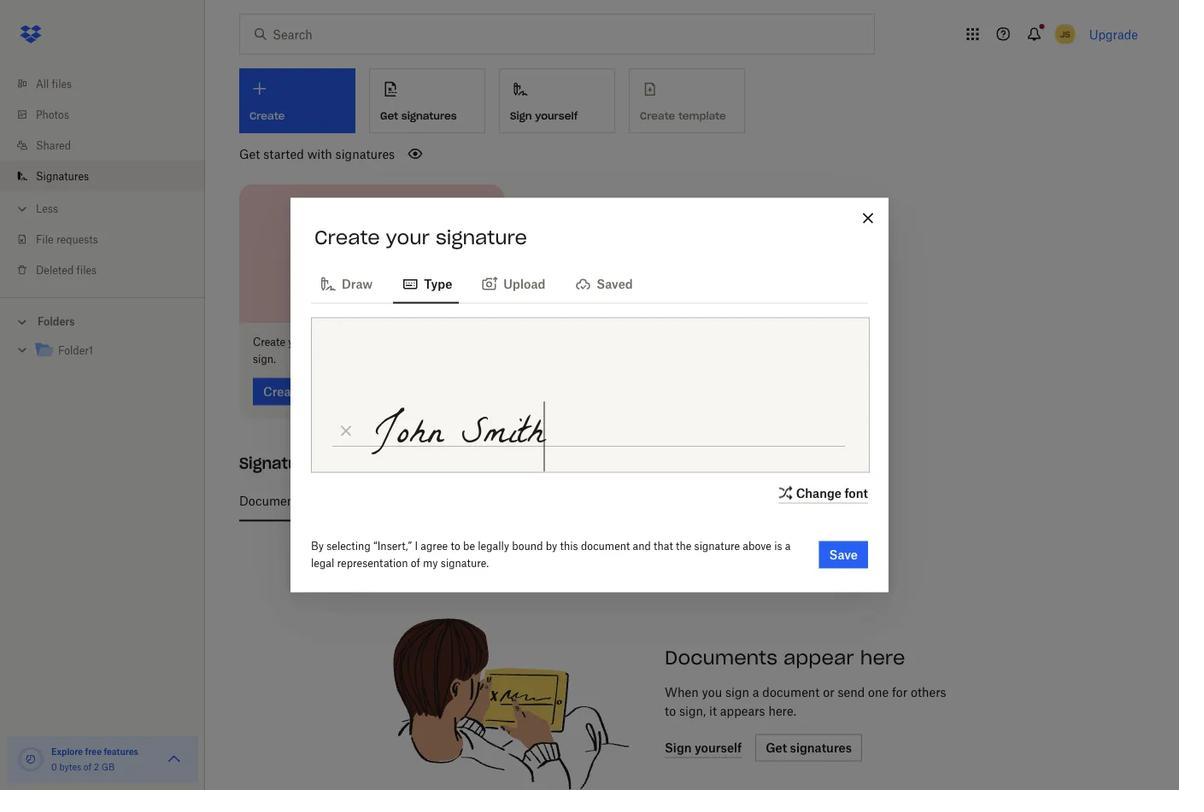 Task type: locate. For each thing, give the bounding box(es) containing it.
1 vertical spatial signatures
[[239, 454, 323, 474]]

type
[[424, 277, 452, 291]]

you're
[[375, 336, 404, 349]]

2 vertical spatial to
[[665, 704, 676, 719]]

tab list
[[311, 263, 868, 304], [239, 481, 1132, 522]]

by
[[311, 540, 324, 553]]

1 horizontal spatial your
[[386, 225, 430, 249]]

a right above
[[785, 540, 791, 553]]

save button
[[819, 541, 868, 569]]

yourself
[[535, 109, 578, 122], [720, 494, 765, 509]]

signature right the 'the'
[[695, 540, 740, 553]]

signature.
[[441, 557, 489, 570]]

of inside explore free features 0 bytes of 2 gb
[[84, 762, 92, 773]]

your inside create your signature so you're always ready to sign.
[[288, 336, 310, 349]]

deleted files link
[[14, 255, 205, 285]]

0 vertical spatial files
[[52, 77, 72, 90]]

1 horizontal spatial signatures
[[402, 109, 457, 122]]

0 horizontal spatial files
[[52, 77, 72, 90]]

2
[[94, 762, 99, 773]]

folders button
[[0, 309, 205, 334]]

bytes
[[59, 762, 81, 773]]

to
[[472, 336, 481, 349], [451, 540, 460, 553], [665, 704, 676, 719]]

1 vertical spatial to
[[451, 540, 460, 553]]

of
[[449, 494, 461, 509], [411, 557, 420, 570], [84, 762, 92, 773]]

by selecting "insert," i agree to be legally bound by this document and that the signature above is a legal representation of my signature.
[[311, 540, 791, 570]]

yourself up above
[[720, 494, 765, 509]]

signature left so
[[312, 336, 358, 349]]

be
[[463, 540, 475, 553]]

1 horizontal spatial a
[[785, 540, 791, 553]]

get for get started with signatures
[[239, 147, 260, 161]]

upgrade
[[1090, 27, 1139, 41]]

document up 'here.' on the right
[[763, 686, 820, 700]]

signatures down shared
[[36, 170, 89, 182]]

tab list containing documents
[[239, 481, 1132, 522]]

0 horizontal spatial of
[[84, 762, 92, 773]]

1 horizontal spatial signatures
[[239, 454, 323, 474]]

dropbox image
[[14, 17, 48, 51]]

0 horizontal spatial signatures
[[36, 170, 89, 182]]

document left and
[[581, 540, 630, 553]]

my
[[423, 557, 438, 570]]

1 vertical spatial is
[[775, 540, 783, 553]]

it
[[709, 704, 717, 719]]

1 vertical spatial signatures
[[336, 147, 395, 161]]

3 up "be"
[[464, 494, 471, 509]]

this right left
[[605, 494, 626, 509]]

1 vertical spatial of
[[411, 557, 420, 570]]

create inside create your signature so you're always ready to sign.
[[253, 336, 286, 349]]

1 vertical spatial yourself
[[720, 494, 765, 509]]

0 horizontal spatial requests
[[56, 233, 98, 246]]

documents appear here
[[665, 646, 906, 670]]

get up get started with signatures
[[380, 109, 398, 122]]

1 vertical spatial get
[[239, 147, 260, 161]]

to down when at the right bottom of page
[[665, 704, 676, 719]]

1 vertical spatial document
[[763, 686, 820, 700]]

tab list containing draw
[[311, 263, 868, 304]]

documents
[[239, 494, 305, 509], [665, 646, 778, 670]]

here
[[860, 646, 906, 670]]

0 vertical spatial get
[[380, 109, 398, 122]]

sign.
[[253, 353, 276, 366]]

signatures
[[402, 109, 457, 122], [336, 147, 395, 161]]

upload
[[504, 277, 546, 291]]

"insert,"
[[374, 540, 412, 553]]

all files
[[36, 77, 72, 90]]

2 horizontal spatial to
[[665, 704, 676, 719]]

folders
[[38, 315, 75, 328]]

by
[[546, 540, 558, 553]]

sign
[[510, 109, 532, 122]]

of left 2 on the bottom of page
[[84, 762, 92, 773]]

get left started
[[239, 147, 260, 161]]

1 horizontal spatial requests
[[531, 494, 580, 509]]

1 horizontal spatial files
[[77, 264, 97, 277]]

signature up legally
[[475, 494, 528, 509]]

is right above
[[775, 540, 783, 553]]

your left so
[[288, 336, 310, 349]]

1 horizontal spatial get
[[380, 109, 398, 122]]

0 vertical spatial signatures
[[36, 170, 89, 182]]

signatures list item
[[0, 161, 205, 191]]

create your signature dialog
[[291, 198, 889, 593]]

of left my
[[411, 557, 420, 570]]

create up sign.
[[253, 336, 286, 349]]

0 horizontal spatial signatures
[[336, 147, 395, 161]]

that
[[654, 540, 673, 553]]

appears
[[720, 704, 766, 719]]

a
[[785, 540, 791, 553], [753, 686, 760, 700]]

to right ready
[[472, 336, 481, 349]]

of up "signature."
[[449, 494, 461, 509]]

change font button
[[776, 483, 868, 504]]

signatures up the documents tab
[[239, 454, 323, 474]]

0 vertical spatial this
[[605, 494, 626, 509]]

0 horizontal spatial to
[[451, 540, 460, 553]]

create your signature
[[315, 225, 527, 249]]

1 vertical spatial this
[[560, 540, 578, 553]]

list containing all files
[[0, 58, 205, 297]]

create inside 'create your signature' dialog
[[315, 225, 380, 249]]

legally
[[478, 540, 509, 553]]

0 horizontal spatial this
[[560, 540, 578, 553]]

1 horizontal spatial document
[[763, 686, 820, 700]]

0 vertical spatial create
[[315, 225, 380, 249]]

1 horizontal spatial documents
[[665, 646, 778, 670]]

1 vertical spatial your
[[288, 336, 310, 349]]

files right deleted
[[77, 264, 97, 277]]

0 horizontal spatial a
[[753, 686, 760, 700]]

others
[[911, 686, 947, 700]]

signatures
[[36, 170, 89, 182], [239, 454, 323, 474]]

above
[[743, 540, 772, 553]]

0 horizontal spatial create
[[253, 336, 286, 349]]

0 vertical spatial document
[[581, 540, 630, 553]]

is left unlimited.
[[768, 494, 778, 509]]

signature
[[436, 225, 527, 249], [312, 336, 358, 349], [475, 494, 528, 509], [695, 540, 740, 553]]

0 vertical spatial tab list
[[311, 263, 868, 304]]

3
[[439, 494, 446, 509], [464, 494, 471, 509]]

1 vertical spatial files
[[77, 264, 97, 277]]

0 horizontal spatial yourself
[[535, 109, 578, 122]]

you
[[702, 686, 722, 700]]

change
[[796, 486, 842, 500]]

2 vertical spatial of
[[84, 762, 92, 773]]

a right sign
[[753, 686, 760, 700]]

0 vertical spatial requests
[[56, 233, 98, 246]]

0 horizontal spatial get
[[239, 147, 260, 161]]

0 horizontal spatial 3
[[439, 494, 446, 509]]

1 horizontal spatial 3
[[464, 494, 471, 509]]

your for create your signature
[[386, 225, 430, 249]]

shared
[[36, 139, 71, 152]]

explore free features 0 bytes of 2 gb
[[51, 747, 138, 773]]

0 vertical spatial a
[[785, 540, 791, 553]]

0 vertical spatial documents
[[239, 494, 305, 509]]

0 horizontal spatial document
[[581, 540, 630, 553]]

1 vertical spatial a
[[753, 686, 760, 700]]

0 vertical spatial of
[[449, 494, 461, 509]]

list
[[0, 58, 205, 297]]

sign
[[726, 686, 750, 700]]

get
[[380, 109, 398, 122], [239, 147, 260, 161]]

1 horizontal spatial of
[[411, 557, 420, 570]]

agree
[[421, 540, 448, 553]]

is
[[768, 494, 778, 509], [775, 540, 783, 553]]

get inside "button"
[[380, 109, 398, 122]]

get started with signatures
[[239, 147, 395, 161]]

0 horizontal spatial your
[[288, 336, 310, 349]]

1 horizontal spatial yourself
[[720, 494, 765, 509]]

yourself right sign
[[535, 109, 578, 122]]

your inside dialog
[[386, 225, 430, 249]]

0
[[51, 762, 57, 773]]

documents for documents
[[239, 494, 305, 509]]

document
[[581, 540, 630, 553], [763, 686, 820, 700]]

this right by
[[560, 540, 578, 553]]

representation
[[337, 557, 408, 570]]

signatures inside "button"
[[402, 109, 457, 122]]

1 vertical spatial tab list
[[239, 481, 1132, 522]]

requests
[[56, 233, 98, 246], [531, 494, 580, 509]]

file requests
[[36, 233, 98, 246]]

files
[[52, 77, 72, 90], [77, 264, 97, 277]]

your up type on the top of the page
[[386, 225, 430, 249]]

1 vertical spatial documents
[[665, 646, 778, 670]]

requests right file
[[56, 233, 98, 246]]

to inside when you sign a document or send one for others to sign, it appears here.
[[665, 704, 676, 719]]

1 vertical spatial requests
[[531, 494, 580, 509]]

create
[[315, 225, 380, 249], [253, 336, 286, 349]]

files right all
[[52, 77, 72, 90]]

to left "be"
[[451, 540, 460, 553]]

1 horizontal spatial this
[[605, 494, 626, 509]]

0 vertical spatial your
[[386, 225, 430, 249]]

0 vertical spatial to
[[472, 336, 481, 349]]

your
[[386, 225, 430, 249], [288, 336, 310, 349]]

and
[[633, 540, 651, 553]]

1 horizontal spatial create
[[315, 225, 380, 249]]

your for create your signature so you're always ready to sign.
[[288, 336, 310, 349]]

0 horizontal spatial documents
[[239, 494, 305, 509]]

this
[[605, 494, 626, 509], [560, 540, 578, 553]]

requests left left
[[531, 494, 580, 509]]

2 horizontal spatial of
[[449, 494, 461, 509]]

0 vertical spatial yourself
[[535, 109, 578, 122]]

1 horizontal spatial to
[[472, 336, 481, 349]]

or
[[823, 686, 835, 700]]

0 vertical spatial signatures
[[402, 109, 457, 122]]

photos
[[36, 108, 69, 121]]

for
[[892, 686, 908, 700]]

create up draw
[[315, 225, 380, 249]]

create for create your signature
[[315, 225, 380, 249]]

3 up "agree"
[[439, 494, 446, 509]]

3 of 3 signature requests left this month. signing yourself is unlimited.
[[439, 494, 838, 509]]

1 vertical spatial create
[[253, 336, 286, 349]]

here.
[[769, 704, 797, 719]]



Task type: describe. For each thing, give the bounding box(es) containing it.
legal
[[311, 557, 334, 570]]

so
[[361, 336, 372, 349]]

signature inside by selecting "insert," i agree to be legally bound by this document and that the signature above is a legal representation of my signature.
[[695, 540, 740, 553]]

signature inside create your signature so you're always ready to sign.
[[312, 336, 358, 349]]

a inside when you sign a document or send one for others to sign, it appears here.
[[753, 686, 760, 700]]

all files link
[[14, 68, 205, 99]]

documents tab
[[239, 481, 305, 522]]

photos link
[[14, 99, 205, 130]]

font
[[845, 486, 868, 500]]

upgrade link
[[1090, 27, 1139, 41]]

1 3 from the left
[[439, 494, 446, 509]]

less
[[36, 202, 58, 215]]

draw
[[342, 277, 373, 291]]

documents for documents appear here
[[665, 646, 778, 670]]

explore
[[51, 747, 83, 757]]

create your signature so you're always ready to sign.
[[253, 336, 481, 366]]

sign yourself
[[510, 109, 578, 122]]

all
[[36, 77, 49, 90]]

file
[[36, 233, 54, 246]]

appear
[[784, 646, 854, 670]]

tab list inside 'create your signature' dialog
[[311, 263, 868, 304]]

files for all files
[[52, 77, 72, 90]]

get signatures button
[[369, 68, 486, 133]]

i
[[415, 540, 418, 553]]

shared link
[[14, 130, 205, 161]]

signature up upload
[[436, 225, 527, 249]]

signature inside tab list
[[475, 494, 528, 509]]

signatures link
[[14, 161, 205, 191]]

send
[[838, 686, 865, 700]]

create for create your signature so you're always ready to sign.
[[253, 336, 286, 349]]

when
[[665, 686, 699, 700]]

the
[[676, 540, 692, 553]]

month.
[[629, 494, 669, 509]]

with
[[307, 147, 332, 161]]

get signatures
[[380, 109, 457, 122]]

gb
[[101, 762, 115, 773]]

less image
[[14, 200, 31, 218]]

left
[[583, 494, 602, 509]]

Your name text field
[[359, 400, 850, 472]]

sign,
[[680, 704, 706, 719]]

when you sign a document or send one for others to sign, it appears here.
[[665, 686, 947, 719]]

yourself inside button
[[535, 109, 578, 122]]

to inside create your signature so you're always ready to sign.
[[472, 336, 481, 349]]

deleted
[[36, 264, 74, 277]]

quota usage element
[[17, 746, 44, 774]]

one
[[868, 686, 889, 700]]

unlimited.
[[781, 494, 838, 509]]

always
[[406, 336, 439, 349]]

signatures inside list item
[[36, 170, 89, 182]]

folder1 link
[[34, 340, 191, 363]]

is inside by selecting "insert," i agree to be legally bound by this document and that the signature above is a legal representation of my signature.
[[775, 540, 783, 553]]

sign yourself button
[[499, 68, 615, 133]]

0 vertical spatial is
[[768, 494, 778, 509]]

to inside by selecting "insert," i agree to be legally bound by this document and that the signature above is a legal representation of my signature.
[[451, 540, 460, 553]]

deleted files
[[36, 264, 97, 277]]

free
[[85, 747, 102, 757]]

get for get signatures
[[380, 109, 398, 122]]

document inside when you sign a document or send one for others to sign, it appears here.
[[763, 686, 820, 700]]

2 3 from the left
[[464, 494, 471, 509]]

features
[[104, 747, 138, 757]]

change font
[[796, 486, 868, 500]]

saved
[[597, 277, 633, 291]]

of inside by selecting "insert," i agree to be legally bound by this document and that the signature above is a legal representation of my signature.
[[411, 557, 420, 570]]

save
[[830, 548, 858, 562]]

document inside by selecting "insert," i agree to be legally bound by this document and that the signature above is a legal representation of my signature.
[[581, 540, 630, 553]]

files for deleted files
[[77, 264, 97, 277]]

this inside by selecting "insert," i agree to be legally bound by this document and that the signature above is a legal representation of my signature.
[[560, 540, 578, 553]]

file requests link
[[14, 224, 205, 255]]

started
[[263, 147, 304, 161]]

a inside by selecting "insert," i agree to be legally bound by this document and that the signature above is a legal representation of my signature.
[[785, 540, 791, 553]]

signing
[[672, 494, 717, 509]]

ready
[[442, 336, 469, 349]]

bound
[[512, 540, 543, 553]]

folder1
[[58, 344, 93, 357]]

selecting
[[327, 540, 371, 553]]



Task type: vqa. For each thing, say whether or not it's contained in the screenshot.
the •
no



